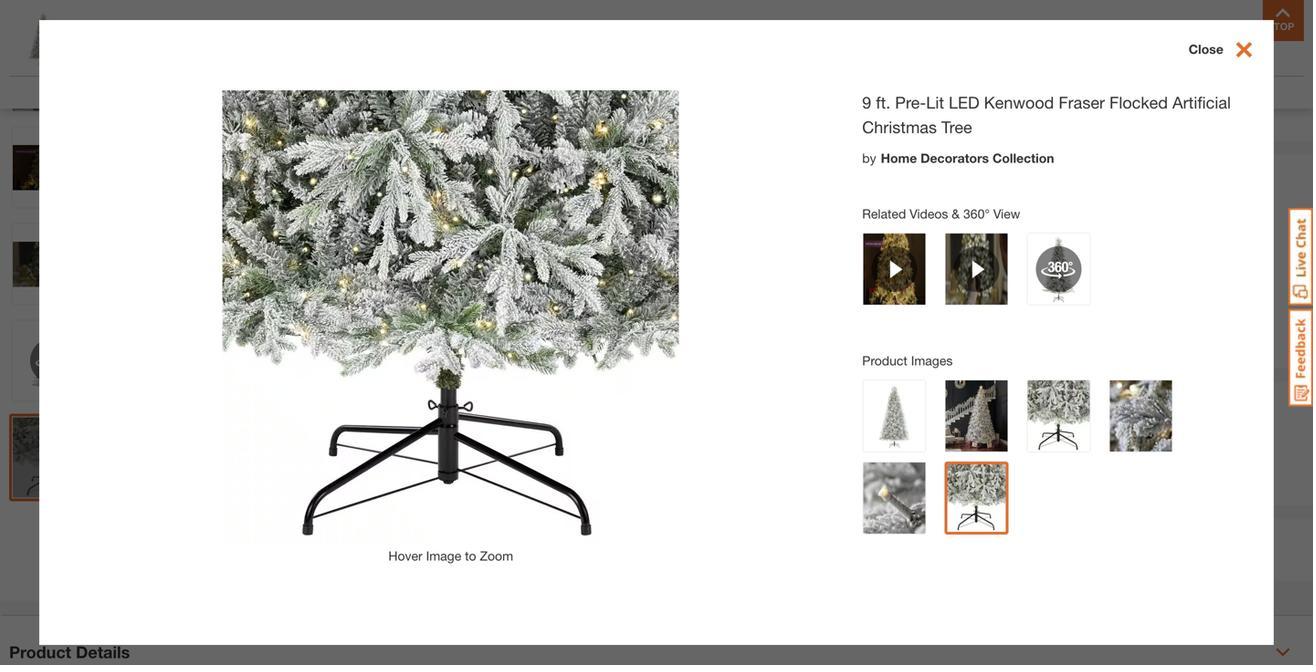Task type: vqa. For each thing, say whether or not it's contained in the screenshot.
the rightmost Zoom
yes



Task type: locate. For each thing, give the bounding box(es) containing it.
1 vertical spatial hover
[[388, 549, 422, 564]]

daly city button
[[843, 166, 894, 181]]

1 horizontal spatial dec
[[850, 247, 874, 262]]

1 vertical spatial view
[[993, 206, 1020, 221]]

1 vertical spatial hover image to zoom
[[388, 549, 513, 564]]

0 vertical spatial hover image to zoom
[[322, 480, 447, 495]]

to inside add to cart 'button'
[[1043, 468, 1057, 485]]

1 horizontal spatial view
[[993, 206, 1020, 221]]

1 available from the left
[[821, 267, 871, 282]]

by
[[862, 151, 876, 166], [993, 402, 1007, 417]]

18 right monday,
[[1046, 247, 1061, 262]]

1 horizontal spatial hover
[[388, 549, 422, 564]]

0 horizontal spatial store
[[862, 216, 909, 238]]

2 available from the left
[[988, 267, 1038, 282]]

0 horizontal spatial view
[[804, 3, 835, 20]]

ft.
[[876, 93, 891, 112]]

close
[[1189, 42, 1223, 57]]

9 inside button
[[857, 101, 864, 116]]

0 horizontal spatial zoom
[[413, 480, 447, 495]]

available down "-"
[[821, 267, 871, 282]]

0 horizontal spatial by
[[862, 151, 876, 166]]

daly city
[[843, 166, 894, 181]]

360°
[[963, 206, 990, 221]]

hover inside 9 ft. pre-lit led kenwood fraser flocked artificial christmas tree main content
[[388, 549, 422, 564]]

18 inside delivery monday, dec 18 192 available
[[1046, 247, 1061, 262]]

view left more
[[804, 3, 835, 20]]

available inside delivery monday, dec 18 192 available
[[988, 267, 1038, 282]]

1 horizontal spatial &
[[952, 206, 960, 221]]

monday,
[[963, 247, 1015, 262]]

0 horizontal spatial hover
[[322, 480, 356, 495]]

1 vertical spatial zoom
[[480, 549, 513, 564]]

live chat image
[[1288, 208, 1313, 306]]

store inside ship to store dec 26 - dec 29 available
[[862, 216, 909, 238]]

hover image to zoom button
[[110, 0, 658, 497]]

view right 360°
[[993, 206, 1020, 221]]

2 horizontal spatial dec
[[1019, 247, 1043, 262]]

product inside 9 ft. pre-lit led kenwood fraser flocked artificial christmas tree main content
[[862, 353, 907, 368]]

customer
[[1058, 84, 1114, 99]]

1 horizontal spatial image
[[426, 549, 461, 564]]

1 vertical spatial 18
[[796, 421, 810, 436]]

view
[[804, 3, 835, 20], [993, 206, 1020, 221]]

flocked
[[1109, 93, 1168, 112]]

94015
[[828, 421, 864, 436]]

26
[[823, 247, 838, 262]]

0 vertical spatial store
[[862, 216, 909, 238]]

1 vertical spatial details
[[76, 643, 130, 663]]

store
[[862, 216, 909, 238], [1012, 531, 1054, 551]]

1 horizontal spatial by
[[993, 402, 1007, 417]]

dec left 26
[[796, 247, 820, 262]]

1 horizontal spatial zoom
[[480, 549, 513, 564]]

0 horizontal spatial 18
[[796, 421, 810, 436]]

1 horizontal spatial details
[[876, 3, 921, 20]]

to
[[839, 216, 857, 238], [946, 402, 958, 417], [1043, 468, 1057, 485], [398, 480, 410, 495], [465, 549, 476, 564]]

0 vertical spatial zoom
[[413, 480, 447, 495]]

within
[[832, 402, 865, 417]]

by up daly city button
[[862, 151, 876, 166]]

available
[[821, 267, 871, 282], [988, 267, 1038, 282]]

29
[[878, 247, 892, 262]]

2 dec from the left
[[850, 247, 874, 262]]

lit
[[926, 93, 944, 112]]

0 vertical spatial by
[[862, 151, 876, 166]]

0 horizontal spatial details
[[76, 643, 130, 663]]

easy
[[884, 531, 921, 551]]

store right in
[[1012, 531, 1054, 551]]

view more details
[[804, 3, 921, 20]]

18
[[1046, 247, 1061, 262], [796, 421, 810, 436]]

9 ft. pre-lit led kenwood fraser flocked artificial christmas tree
[[862, 93, 1231, 137]]

order within 1 hr 54 mins to get it by
[[796, 402, 1011, 417]]

hover image to zoom inside 9 ft. pre-lit led kenwood fraser flocked artificial christmas tree main content
[[388, 549, 513, 564]]

dec right monday,
[[1019, 247, 1043, 262]]

0 horizontal spatial image
[[360, 480, 395, 495]]

available down monday,
[[988, 267, 1038, 282]]

free & easy returns in store or online
[[829, 531, 1129, 551]]

customer reviews
[[1058, 84, 1165, 99]]

6329915406112 image
[[13, 224, 93, 305]]

details
[[876, 3, 921, 20], [76, 643, 130, 663]]

None field
[[824, 456, 862, 495]]

decorators
[[921, 151, 989, 166]]

1 vertical spatial store
[[1012, 531, 1054, 551]]

1 dec from the left
[[796, 247, 820, 262]]

zoom inside 9 ft. pre-lit led kenwood fraser flocked artificial christmas tree main content
[[480, 549, 513, 564]]

product details
[[9, 643, 130, 663]]

& left 360°
[[952, 206, 960, 221]]

0 vertical spatial product
[[862, 353, 907, 368]]

-
[[841, 247, 846, 262]]

feedback link image
[[1288, 309, 1313, 407]]

& inside 9 ft. pre-lit led kenwood fraser flocked artificial christmas tree main content
[[952, 206, 960, 221]]

1 vertical spatial image
[[426, 549, 461, 564]]

december
[[1045, 402, 1108, 417]]

product image image
[[14, 9, 73, 68]]

54
[[896, 402, 910, 417]]

1 vertical spatial product
[[9, 643, 71, 663]]

home decorators collection pre lit christmas trees 21hd10010 40.2 image
[[13, 418, 93, 498]]

0 vertical spatial hover
[[322, 480, 356, 495]]

ship
[[796, 216, 834, 238]]

dec right "-"
[[850, 247, 874, 262]]

9 inside 9 ft. pre-lit led kenwood fraser flocked artificial christmas tree
[[862, 93, 871, 112]]

1 horizontal spatial product
[[862, 353, 907, 368]]

1 vertical spatial &
[[868, 531, 879, 551]]

1 horizontal spatial 18
[[1046, 247, 1061, 262]]

image inside the hover image to zoom button
[[360, 480, 395, 495]]

product
[[862, 353, 907, 368], [9, 643, 71, 663]]

to inside the hover image to zoom button
[[398, 480, 410, 495]]

add
[[1011, 468, 1039, 485]]

hr
[[880, 402, 892, 417]]

1 vertical spatial by
[[993, 402, 1007, 417]]

316124656_s01 image
[[13, 321, 93, 401]]

0 vertical spatial &
[[952, 206, 960, 221]]

9 left ft
[[857, 101, 864, 116]]

1 horizontal spatial available
[[988, 267, 1038, 282]]

0 horizontal spatial &
[[868, 531, 879, 551]]

3 dec from the left
[[1019, 247, 1043, 262]]

9
[[862, 93, 871, 112], [857, 101, 864, 116]]

0 horizontal spatial available
[[821, 267, 871, 282]]

zoom
[[413, 480, 447, 495], [480, 549, 513, 564]]

1 horizontal spatial store
[[1012, 531, 1054, 551]]

9 left ft.
[[862, 93, 871, 112]]

product images
[[862, 353, 953, 368]]

returns
[[926, 531, 988, 551]]

zoom inside button
[[413, 480, 447, 495]]

18 down "order"
[[796, 421, 810, 436]]

0 vertical spatial image
[[360, 480, 395, 495]]

cart
[[1061, 468, 1091, 485]]

home
[[881, 151, 917, 166]]

artificial
[[1172, 93, 1231, 112]]

0 horizontal spatial product
[[9, 643, 71, 663]]

fraser
[[1059, 93, 1105, 112]]

product inside button
[[9, 643, 71, 663]]

image
[[360, 480, 395, 495], [426, 549, 461, 564]]

dec
[[796, 247, 820, 262], [850, 247, 874, 262], [1019, 247, 1043, 262]]

hover
[[322, 480, 356, 495], [388, 549, 422, 564]]

store up the "29"
[[862, 216, 909, 238]]

product for product details
[[9, 643, 71, 663]]

by home decorators collection
[[862, 151, 1054, 166]]

dec inside delivery monday, dec 18 192 available
[[1019, 247, 1043, 262]]

0 horizontal spatial dec
[[796, 247, 820, 262]]

& right the free
[[868, 531, 879, 551]]

0 vertical spatial 18
[[1046, 247, 1061, 262]]

specifications button
[[428, 83, 509, 102], [428, 83, 509, 102]]

&
[[952, 206, 960, 221], [868, 531, 879, 551]]

hover image to zoom
[[322, 480, 447, 495], [388, 549, 513, 564]]

customer reviews button
[[1058, 83, 1165, 102], [1058, 83, 1165, 102]]

by right it
[[993, 402, 1007, 417]]

videos
[[910, 206, 948, 221]]

home decorators collection pre lit christmas trees 21hd10010 e1.1 image
[[13, 31, 93, 111]]



Task type: describe. For each thing, give the bounding box(es) containing it.
related
[[862, 206, 906, 221]]

0 vertical spatial view
[[804, 3, 835, 20]]

home decorators collection pre lit christmas trees 21hd10010 64.0 image
[[13, 0, 93, 14]]

9 for 9 ft
[[857, 101, 864, 116]]

ship to store dec 26 - dec 29 available
[[796, 216, 909, 282]]

in
[[992, 531, 1007, 551]]

close button
[[1189, 38, 1274, 63]]

delivery
[[963, 216, 1033, 238]]

to inside ship to store dec 26 - dec 29 available
[[839, 216, 857, 238]]

more
[[839, 3, 872, 20]]

add to cart
[[1011, 468, 1091, 485]]

daly
[[843, 166, 868, 181]]

add to cart button
[[915, 456, 1169, 497]]

hover inside button
[[322, 480, 356, 495]]

image inside 9 ft. pre-lit led kenwood fraser flocked artificial christmas tree main content
[[426, 549, 461, 564]]

get
[[961, 402, 979, 417]]

christmas
[[862, 117, 937, 137]]

view more details link
[[804, 3, 921, 20]]

specifications
[[428, 84, 509, 99]]

collection
[[992, 151, 1054, 166]]

1
[[869, 402, 876, 417]]

+ button
[[862, 456, 901, 495]]

images
[[911, 353, 953, 368]]

mon, december 18
[[796, 402, 1108, 436]]

kenwood
[[984, 93, 1054, 112]]

hover image to zoom inside button
[[322, 480, 447, 495]]

0 vertical spatial details
[[876, 3, 921, 20]]

free
[[829, 531, 863, 551]]

9 ft
[[857, 101, 876, 116]]

top button
[[1263, 0, 1304, 41]]

available inside ship to store dec 26 - dec 29 available
[[821, 267, 871, 282]]

to inside 9 ft. pre-lit led kenwood fraser flocked artificial christmas tree main content
[[465, 549, 476, 564]]

close image
[[1223, 38, 1255, 61]]

product for product images
[[862, 353, 907, 368]]

9 for 9 ft. pre-lit led kenwood fraser flocked artificial christmas tree
[[862, 93, 871, 112]]

product details button
[[0, 616, 1313, 666]]

by inside 9 ft. pre-lit led kenwood fraser flocked artificial christmas tree main content
[[862, 151, 876, 166]]

mins
[[913, 402, 943, 417]]

ft
[[867, 101, 876, 116]]

+
[[875, 462, 888, 488]]

tree
[[941, 117, 972, 137]]

pre-
[[895, 93, 926, 112]]

reviews
[[1117, 84, 1165, 99]]

view inside 9 ft. pre-lit led kenwood fraser flocked artificial christmas tree main content
[[993, 206, 1020, 221]]

6329816941112 image
[[13, 128, 93, 208]]

18 inside mon, december 18
[[796, 421, 810, 436]]

online
[[1079, 531, 1129, 551]]

it
[[983, 402, 990, 417]]

related videos & 360° view
[[862, 206, 1020, 221]]

or
[[1058, 531, 1075, 551]]

9 ft. pre-lit led kenwood fraser flocked artificial christmas tree main content
[[0, 0, 1313, 666]]

details inside button
[[76, 643, 130, 663]]

order
[[796, 402, 828, 417]]

city
[[872, 166, 894, 181]]

9 ft button
[[846, 90, 887, 127]]

delivery monday, dec 18 192 available
[[963, 216, 1061, 282]]

mon,
[[1011, 402, 1042, 417]]

192
[[963, 267, 984, 282]]

led
[[949, 93, 979, 112]]



